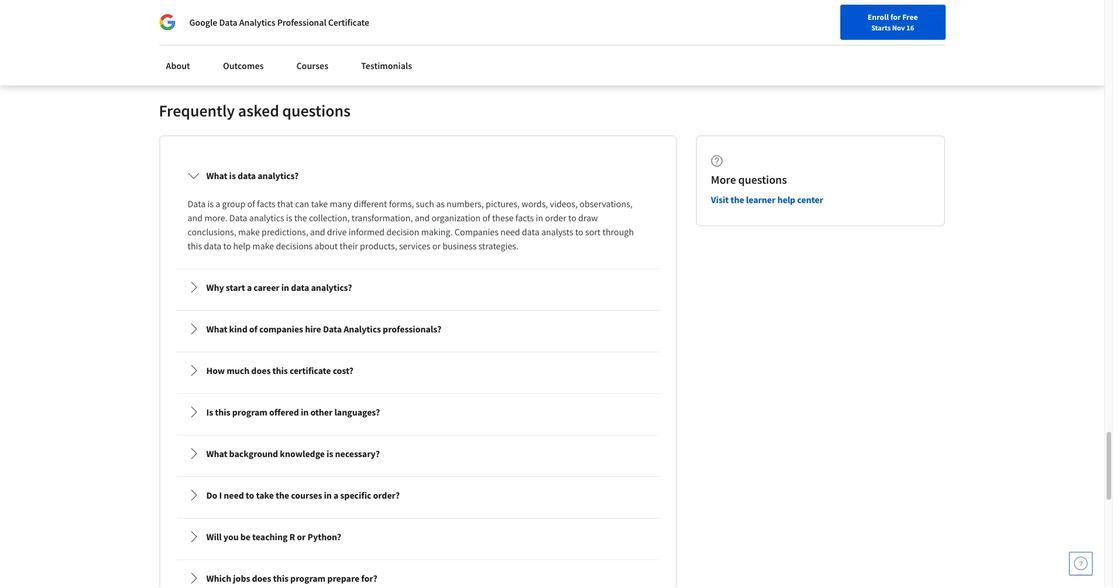 Task type: describe. For each thing, give the bounding box(es) containing it.
informed
[[349, 226, 385, 238]]

google data analytics professional certificate
[[189, 16, 369, 28]]

in inside dropdown button
[[301, 407, 309, 418]]

many
[[330, 198, 352, 210]]

do i need to take the courses in a specific order? button
[[178, 479, 658, 512]]

i
[[219, 490, 222, 501]]

necessary?
[[335, 448, 380, 460]]

data left analysts
[[522, 226, 540, 238]]

be
[[241, 531, 251, 543]]

how much does this certificate cost?
[[206, 365, 353, 377]]

products,
[[360, 240, 397, 252]]

is this program offered in other languages? button
[[178, 396, 658, 429]]

conclusions,
[[188, 226, 236, 238]]

more questions
[[711, 172, 787, 187]]

of inside dropdown button
[[249, 323, 258, 335]]

what kind of companies hire data analytics professionals? button
[[178, 313, 658, 346]]

about link
[[159, 53, 197, 78]]

is
[[206, 407, 213, 418]]

0 vertical spatial of
[[247, 198, 255, 210]]

asked
[[238, 100, 279, 121]]

does for much
[[251, 365, 271, 377]]

professionals?
[[383, 323, 442, 335]]

0 horizontal spatial and
[[188, 212, 203, 224]]

making.
[[421, 226, 453, 238]]

is down that
[[286, 212, 292, 224]]

do
[[206, 490, 217, 501]]

free
[[903, 12, 918, 22]]

transformation,
[[352, 212, 413, 224]]

1 vertical spatial of
[[483, 212, 491, 224]]

draw
[[579, 212, 598, 224]]

data up more.
[[188, 198, 206, 210]]

order?
[[373, 490, 400, 501]]

why
[[206, 282, 224, 294]]

python?
[[308, 531, 341, 543]]

how
[[206, 365, 225, 377]]

business
[[443, 240, 477, 252]]

to left 'draw'
[[569, 212, 577, 224]]

what background knowledge is necessary?
[[206, 448, 380, 460]]

0 vertical spatial analytics
[[239, 16, 276, 28]]

pictures,
[[486, 198, 520, 210]]

knowledge
[[280, 448, 325, 460]]

show notifications image
[[947, 38, 961, 52]]

visit
[[711, 194, 729, 206]]

professional
[[277, 16, 327, 28]]

frequently asked questions
[[159, 100, 351, 121]]

16
[[907, 23, 915, 32]]

data right google
[[219, 16, 238, 28]]

will you be teaching r or python? button
[[178, 521, 658, 554]]

is inside what background knowledge is necessary? dropdown button
[[327, 448, 333, 460]]

forms,
[[389, 198, 414, 210]]

1 vertical spatial facts
[[516, 212, 534, 224]]

the inside do i need to take the courses in a specific order? dropdown button
[[276, 490, 289, 501]]

data is a group of facts that can take many different forms, such as numbers, pictures, words, videos, observations, and more. data analytics is the collection, transformation, and organization of these facts in order to draw conclusions, make predictions, and drive informed decision making. companies need data analysts to sort through this data to help make decisions about their products, services or business strategies.
[[188, 198, 636, 252]]

this inside 'dropdown button'
[[273, 365, 288, 377]]

a inside dropdown button
[[334, 490, 339, 501]]

companies
[[455, 226, 499, 238]]

specific
[[340, 490, 371, 501]]

a for is
[[216, 198, 220, 210]]

find your new career link
[[774, 35, 859, 50]]

what is data analytics? button
[[178, 159, 658, 192]]

start
[[226, 282, 245, 294]]

google
[[189, 16, 217, 28]]

can
[[295, 198, 309, 210]]

group
[[222, 198, 246, 210]]

help center image
[[1074, 557, 1089, 571]]

numbers,
[[447, 198, 484, 210]]

more
[[711, 172, 736, 187]]

certificate
[[328, 16, 369, 28]]

do i need to take the courses in a specific order?
[[206, 490, 400, 501]]

r
[[290, 531, 295, 543]]

1 horizontal spatial and
[[310, 226, 325, 238]]

drive
[[327, 226, 347, 238]]

words,
[[522, 198, 548, 210]]

this inside data is a group of facts that can take many different forms, such as numbers, pictures, words, videos, observations, and more. data analytics is the collection, transformation, and organization of these facts in order to draw conclusions, make predictions, and drive informed decision making. companies need data analysts to sort through this data to help make decisions about their products, services or business strategies.
[[188, 240, 202, 252]]

or inside data is a group of facts that can take many different forms, such as numbers, pictures, words, videos, observations, and more. data analytics is the collection, transformation, and organization of these facts in order to draw conclusions, make predictions, and drive informed decision making. companies need data analysts to sort through this data to help make decisions about their products, services or business strategies.
[[433, 240, 441, 252]]

collection,
[[309, 212, 350, 224]]

data inside 'why start a career in data analytics?' dropdown button
[[291, 282, 309, 294]]

background
[[229, 448, 278, 460]]

decisions
[[276, 240, 313, 252]]

jobs
[[233, 573, 250, 585]]

new
[[814, 37, 829, 47]]

courses
[[291, 490, 322, 501]]

which jobs does this program prepare for? button
[[178, 562, 658, 587]]

about
[[315, 240, 338, 252]]

0 horizontal spatial analytics?
[[258, 170, 299, 182]]

other
[[311, 407, 333, 418]]

for
[[891, 12, 901, 22]]

teaching
[[252, 531, 288, 543]]

2 horizontal spatial and
[[415, 212, 430, 224]]

this right jobs
[[273, 573, 289, 585]]

0 vertical spatial make
[[238, 226, 260, 238]]

about
[[166, 60, 190, 71]]

the inside data is a group of facts that can take many different forms, such as numbers, pictures, words, videos, observations, and more. data analytics is the collection, transformation, and organization of these facts in order to draw conclusions, make predictions, and drive informed decision making. companies need data analysts to sort through this data to help make decisions about their products, services or business strategies.
[[294, 212, 307, 224]]

find
[[780, 37, 795, 47]]

offered
[[269, 407, 299, 418]]

career
[[831, 37, 853, 47]]

such
[[416, 198, 434, 210]]

data inside what is data analytics? dropdown button
[[238, 170, 256, 182]]

data inside dropdown button
[[323, 323, 342, 335]]

more.
[[205, 212, 228, 224]]

through
[[603, 226, 634, 238]]

take inside data is a group of facts that can take many different forms, such as numbers, pictures, words, videos, observations, and more. data analytics is the collection, transformation, and organization of these facts in order to draw conclusions, make predictions, and drive informed decision making. companies need data analysts to sort through this data to help make decisions about their products, services or business strategies.
[[311, 198, 328, 210]]

decision
[[387, 226, 420, 238]]



Task type: vqa. For each thing, say whether or not it's contained in the screenshot.
EARNED
no



Task type: locate. For each thing, give the bounding box(es) containing it.
1 vertical spatial analytics?
[[311, 282, 352, 294]]

3 what from the top
[[206, 448, 228, 460]]

0 vertical spatial take
[[311, 198, 328, 210]]

need inside dropdown button
[[224, 490, 244, 501]]

help left center
[[778, 194, 796, 206]]

1 horizontal spatial analytics?
[[311, 282, 352, 294]]

0 horizontal spatial take
[[256, 490, 274, 501]]

enroll
[[868, 12, 889, 22]]

of right group
[[247, 198, 255, 210]]

take inside do i need to take the courses in a specific order? dropdown button
[[256, 490, 274, 501]]

make down analytics on the left
[[238, 226, 260, 238]]

1 vertical spatial or
[[297, 531, 306, 543]]

what inside dropdown button
[[206, 170, 228, 182]]

program left prepare
[[290, 573, 326, 585]]

make down predictions,
[[253, 240, 274, 252]]

this right the is
[[215, 407, 231, 418]]

much
[[227, 365, 250, 377]]

these
[[492, 212, 514, 224]]

1 vertical spatial does
[[252, 573, 271, 585]]

as
[[436, 198, 445, 210]]

1 vertical spatial what
[[206, 323, 228, 335]]

data right hire
[[323, 323, 342, 335]]

will you be teaching r or python?
[[206, 531, 341, 543]]

data right career
[[291, 282, 309, 294]]

to
[[569, 212, 577, 224], [576, 226, 584, 238], [223, 240, 232, 252], [246, 490, 254, 501]]

0 horizontal spatial a
[[216, 198, 220, 210]]

what for what is data analytics?
[[206, 170, 228, 182]]

google image
[[159, 14, 175, 30]]

sort
[[586, 226, 601, 238]]

1 horizontal spatial need
[[501, 226, 520, 238]]

0 vertical spatial does
[[251, 365, 271, 377]]

facts down words, at the top of the page
[[516, 212, 534, 224]]

is inside what is data analytics? dropdown button
[[229, 170, 236, 182]]

which jobs does this program prepare for?
[[206, 573, 378, 585]]

what for what kind of companies hire data analytics professionals?
[[206, 323, 228, 335]]

does for jobs
[[252, 573, 271, 585]]

what is data analytics?
[[206, 170, 299, 182]]

facts
[[257, 198, 276, 210], [516, 212, 534, 224]]

0 vertical spatial or
[[433, 240, 441, 252]]

cost?
[[333, 365, 353, 377]]

which
[[206, 573, 231, 585]]

does right jobs
[[252, 573, 271, 585]]

in right the courses
[[324, 490, 332, 501]]

0 vertical spatial what
[[206, 170, 228, 182]]

in inside data is a group of facts that can take many different forms, such as numbers, pictures, words, videos, observations, and more. data analytics is the collection, transformation, and organization of these facts in order to draw conclusions, make predictions, and drive informed decision making. companies need data analysts to sort through this data to help make decisions about their products, services or business strategies.
[[536, 212, 544, 224]]

to left "sort"
[[576, 226, 584, 238]]

0 horizontal spatial questions
[[282, 100, 351, 121]]

your
[[797, 37, 812, 47]]

what for what background knowledge is necessary?
[[206, 448, 228, 460]]

take left the courses
[[256, 490, 274, 501]]

None search field
[[167, 31, 448, 54]]

is up more.
[[208, 198, 214, 210]]

1 vertical spatial need
[[224, 490, 244, 501]]

videos,
[[550, 198, 578, 210]]

does inside 'dropdown button'
[[251, 365, 271, 377]]

questions down courses
[[282, 100, 351, 121]]

0 vertical spatial help
[[778, 194, 796, 206]]

what left background
[[206, 448, 228, 460]]

0 horizontal spatial need
[[224, 490, 244, 501]]

of right kind at the bottom of page
[[249, 323, 258, 335]]

0 vertical spatial questions
[[282, 100, 351, 121]]

1 vertical spatial make
[[253, 240, 274, 252]]

learner
[[746, 194, 776, 206]]

the
[[731, 194, 745, 206], [294, 212, 307, 224], [276, 490, 289, 501]]

0 horizontal spatial the
[[276, 490, 289, 501]]

prepare
[[328, 573, 360, 585]]

a left specific on the left bottom
[[334, 490, 339, 501]]

organization
[[432, 212, 481, 224]]

testimonials link
[[354, 53, 419, 78]]

2 what from the top
[[206, 323, 228, 335]]

1 vertical spatial program
[[290, 573, 326, 585]]

1 vertical spatial help
[[233, 240, 251, 252]]

1 horizontal spatial analytics
[[344, 323, 381, 335]]

questions up learner
[[739, 172, 787, 187]]

1 vertical spatial questions
[[739, 172, 787, 187]]

find your new career
[[780, 37, 853, 47]]

1 what from the top
[[206, 170, 228, 182]]

1 horizontal spatial questions
[[739, 172, 787, 187]]

analytics
[[249, 212, 284, 224]]

data
[[238, 170, 256, 182], [522, 226, 540, 238], [204, 240, 222, 252], [291, 282, 309, 294]]

and up about in the left top of the page
[[310, 226, 325, 238]]

companies
[[259, 323, 303, 335]]

help inside data is a group of facts that can take many different forms, such as numbers, pictures, words, videos, observations, and more. data analytics is the collection, transformation, and organization of these facts in order to draw conclusions, make predictions, and drive informed decision making. companies need data analysts to sort through this data to help make decisions about their products, services or business strategies.
[[233, 240, 251, 252]]

questions
[[282, 100, 351, 121], [739, 172, 787, 187]]

different
[[354, 198, 387, 210]]

courses
[[297, 60, 329, 71]]

a for start
[[247, 282, 252, 294]]

data down group
[[229, 212, 247, 224]]

data up group
[[238, 170, 256, 182]]

a inside dropdown button
[[247, 282, 252, 294]]

in down words, at the top of the page
[[536, 212, 544, 224]]

analytics?
[[258, 170, 299, 182], [311, 282, 352, 294]]

2 horizontal spatial the
[[731, 194, 745, 206]]

nov
[[893, 23, 905, 32]]

hire
[[305, 323, 321, 335]]

for?
[[361, 573, 378, 585]]

2 vertical spatial of
[[249, 323, 258, 335]]

for
[[173, 6, 186, 18]]

or right r
[[297, 531, 306, 543]]

why start a career in data analytics?
[[206, 282, 352, 294]]

outcomes
[[223, 60, 264, 71]]

0 vertical spatial facts
[[257, 198, 276, 210]]

that
[[277, 198, 293, 210]]

predictions,
[[262, 226, 308, 238]]

1 horizontal spatial take
[[311, 198, 328, 210]]

or inside dropdown button
[[297, 531, 306, 543]]

1 vertical spatial take
[[256, 490, 274, 501]]

0 vertical spatial need
[[501, 226, 520, 238]]

why start a career in data analytics? button
[[178, 271, 658, 304]]

courses link
[[289, 53, 336, 78]]

services
[[399, 240, 431, 252]]

0 vertical spatial analytics?
[[258, 170, 299, 182]]

what background knowledge is necessary? button
[[178, 438, 658, 470]]

analytics up cost? on the left bottom of the page
[[344, 323, 381, 335]]

this left "certificate"
[[273, 365, 288, 377]]

outcomes link
[[216, 53, 271, 78]]

what up group
[[206, 170, 228, 182]]

you
[[224, 531, 239, 543]]

starts
[[872, 23, 891, 32]]

will
[[206, 531, 222, 543]]

english button
[[859, 23, 930, 61]]

help down 'conclusions,'
[[233, 240, 251, 252]]

a inside data is a group of facts that can take many different forms, such as numbers, pictures, words, videos, observations, and more. data analytics is the collection, transformation, and organization of these facts in order to draw conclusions, make predictions, and drive informed decision making. companies need data analysts to sort through this data to help make decisions about their products, services or business strategies.
[[216, 198, 220, 210]]

in right career
[[281, 282, 289, 294]]

is left the necessary?
[[327, 448, 333, 460]]

is this program offered in other languages?
[[206, 407, 380, 418]]

list
[[174, 155, 662, 587]]

analytics? up that
[[258, 170, 299, 182]]

what left kind at the bottom of page
[[206, 323, 228, 335]]

testimonials
[[361, 60, 412, 71]]

program
[[232, 407, 268, 418], [290, 573, 326, 585]]

does right 'much' on the bottom of the page
[[251, 365, 271, 377]]

0 horizontal spatial help
[[233, 240, 251, 252]]

0 vertical spatial a
[[216, 198, 220, 210]]

1 horizontal spatial program
[[290, 573, 326, 585]]

1 horizontal spatial facts
[[516, 212, 534, 224]]

need down these
[[501, 226, 520, 238]]

of left these
[[483, 212, 491, 224]]

to inside dropdown button
[[246, 490, 254, 501]]

2 vertical spatial the
[[276, 490, 289, 501]]

1 vertical spatial the
[[294, 212, 307, 224]]

analytics? down about in the left top of the page
[[311, 282, 352, 294]]

visit the learner help center
[[711, 194, 824, 206]]

the right visit
[[731, 194, 745, 206]]

center
[[798, 194, 824, 206]]

1 horizontal spatial a
[[247, 282, 252, 294]]

enroll for free starts nov 16
[[868, 12, 918, 32]]

program left offered
[[232, 407, 268, 418]]

in left other
[[301, 407, 309, 418]]

0 horizontal spatial or
[[297, 531, 306, 543]]

or down making.
[[433, 240, 441, 252]]

need inside data is a group of facts that can take many different forms, such as numbers, pictures, words, videos, observations, and more. data analytics is the collection, transformation, and organization of these facts in order to draw conclusions, make predictions, and drive informed decision making. companies need data analysts to sort through this data to help make decisions about their products, services or business strategies.
[[501, 226, 520, 238]]

and left more.
[[188, 212, 203, 224]]

0 horizontal spatial analytics
[[239, 16, 276, 28]]

list containing what is data analytics?
[[174, 155, 662, 587]]

data down 'conclusions,'
[[204, 240, 222, 252]]

the down can
[[294, 212, 307, 224]]

0 horizontal spatial program
[[232, 407, 268, 418]]

career
[[254, 282, 280, 294]]

to right i
[[246, 490, 254, 501]]

this down 'conclusions,'
[[188, 240, 202, 252]]

0 horizontal spatial facts
[[257, 198, 276, 210]]

is up group
[[229, 170, 236, 182]]

a up more.
[[216, 198, 220, 210]]

does inside dropdown button
[[252, 573, 271, 585]]

their
[[340, 240, 358, 252]]

in
[[536, 212, 544, 224], [281, 282, 289, 294], [301, 407, 309, 418], [324, 490, 332, 501]]

a right start
[[247, 282, 252, 294]]

of
[[247, 198, 255, 210], [483, 212, 491, 224], [249, 323, 258, 335]]

the left the courses
[[276, 490, 289, 501]]

kind
[[229, 323, 248, 335]]

1 horizontal spatial or
[[433, 240, 441, 252]]

in inside dropdown button
[[281, 282, 289, 294]]

languages?
[[335, 407, 380, 418]]

1 horizontal spatial the
[[294, 212, 307, 224]]

1 horizontal spatial help
[[778, 194, 796, 206]]

2 vertical spatial a
[[334, 490, 339, 501]]

observations,
[[580, 198, 633, 210]]

help
[[778, 194, 796, 206], [233, 240, 251, 252]]

1 vertical spatial analytics
[[344, 323, 381, 335]]

2 vertical spatial what
[[206, 448, 228, 460]]

and
[[188, 212, 203, 224], [415, 212, 430, 224], [310, 226, 325, 238]]

0 vertical spatial the
[[731, 194, 745, 206]]

need right i
[[224, 490, 244, 501]]

1 vertical spatial a
[[247, 282, 252, 294]]

0 vertical spatial program
[[232, 407, 268, 418]]

analytics inside what kind of companies hire data analytics professionals? dropdown button
[[344, 323, 381, 335]]

what kind of companies hire data analytics professionals?
[[206, 323, 442, 335]]

how much does this certificate cost? button
[[178, 354, 658, 387]]

2 horizontal spatial a
[[334, 490, 339, 501]]

and down "such" at left
[[415, 212, 430, 224]]

analytics left professional
[[239, 16, 276, 28]]

to down 'conclusions,'
[[223, 240, 232, 252]]

this
[[188, 240, 202, 252], [273, 365, 288, 377], [215, 407, 231, 418], [273, 573, 289, 585]]

facts up analytics on the left
[[257, 198, 276, 210]]

in inside dropdown button
[[324, 490, 332, 501]]

is
[[229, 170, 236, 182], [208, 198, 214, 210], [286, 212, 292, 224], [327, 448, 333, 460]]

take up the collection, on the top
[[311, 198, 328, 210]]



